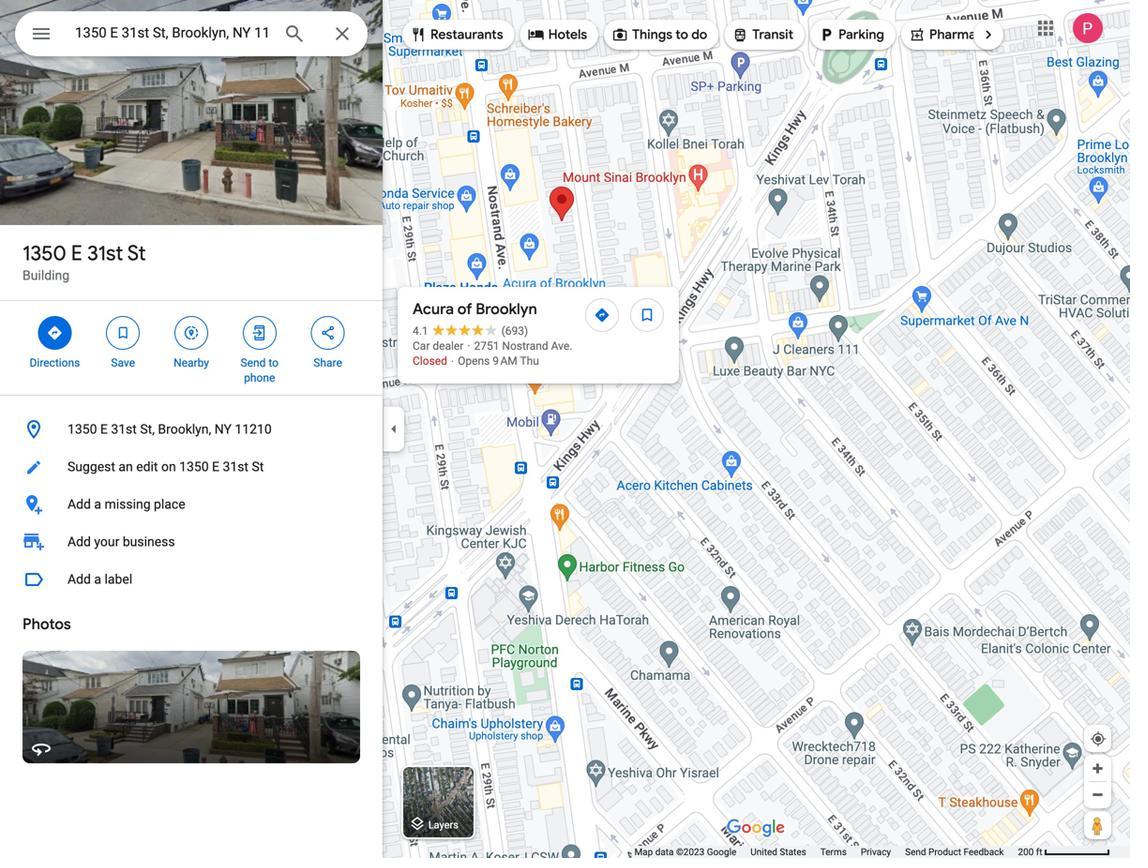 Task type: vqa. For each thing, say whether or not it's contained in the screenshot.
the bottom $897
no



Task type: describe. For each thing, give the bounding box(es) containing it.
on
[[161, 459, 176, 475]]

add your business link
[[0, 523, 383, 561]]

ny
[[215, 422, 232, 437]]

zoom in image
[[1091, 762, 1105, 776]]

things
[[632, 26, 673, 43]]

 pharmacies
[[909, 24, 1001, 45]]

do
[[691, 26, 707, 43]]

your
[[94, 534, 119, 550]]

st inside 1350 e 31st st building
[[127, 240, 146, 266]]

layers
[[428, 819, 459, 831]]

united
[[751, 846, 777, 858]]

pharmacies
[[929, 26, 1001, 43]]

2 vertical spatial 31st
[[223, 459, 249, 475]]

edit
[[136, 459, 158, 475]]

⋅
[[450, 355, 455, 368]]

dealer
[[433, 340, 464, 353]]

save
[[111, 356, 135, 370]]

send for send to phone
[[241, 356, 266, 370]]

 transit
[[732, 24, 794, 45]]

©2023
[[676, 846, 705, 858]]

1350 e 31st st, brooklyn, ny 11210 button
[[0, 411, 383, 448]]

(693)
[[501, 325, 528, 338]]

suggest an edit on 1350 e 31st st
[[68, 459, 264, 475]]

suggest an edit on 1350 e 31st st button
[[0, 448, 383, 486]]

a for label
[[94, 572, 101, 587]]

show your location image
[[1090, 731, 1107, 748]]

car dealer · 2751 nostrand ave. closed ⋅ opens 9 am thu
[[413, 340, 573, 368]]

1350 e 31st st building
[[23, 240, 146, 283]]

car dealer element
[[413, 340, 464, 353]]

footer inside google maps element
[[634, 846, 1018, 858]]

privacy
[[861, 846, 891, 858]]

hotels
[[548, 26, 587, 43]]

none field inside 1350 e 31st st, brooklyn, ny 11210 field
[[75, 22, 268, 44]]


[[183, 323, 200, 343]]

 hotels
[[528, 24, 587, 45]]

acura of brooklyn
[[413, 300, 537, 319]]


[[909, 24, 926, 45]]

1350 E 31st St, Brooklyn, NY 11210 field
[[15, 11, 368, 56]]

nearby
[[174, 356, 209, 370]]


[[115, 323, 131, 343]]

parking
[[839, 26, 884, 43]]

google maps element
[[0, 0, 1130, 858]]

states
[[780, 846, 806, 858]]

missing
[[105, 497, 151, 512]]

1350 e 31st st, brooklyn, ny 11210
[[68, 422, 272, 437]]

 restaurants
[[410, 24, 503, 45]]

add a label
[[68, 572, 132, 587]]

add for add a missing place
[[68, 497, 91, 512]]


[[251, 323, 268, 343]]

car
[[413, 340, 430, 353]]

directions
[[30, 356, 80, 370]]

building
[[23, 268, 70, 283]]

4.1 stars 693 reviews image
[[413, 324, 528, 339]]

9 am
[[493, 355, 518, 368]]

·
[[467, 340, 470, 353]]

a for missing
[[94, 497, 101, 512]]

photos
[[23, 615, 71, 634]]

2751
[[474, 340, 499, 353]]

privacy button
[[861, 846, 891, 858]]

closed
[[413, 355, 447, 368]]


[[30, 20, 53, 47]]

phone
[[244, 371, 275, 385]]

to inside send to phone
[[269, 356, 279, 370]]

nostrand
[[502, 340, 548, 353]]

united states
[[751, 846, 806, 858]]

send product feedback
[[905, 846, 1004, 858]]

send to phone
[[241, 356, 279, 385]]

save image
[[639, 307, 656, 324]]

st,
[[140, 422, 155, 437]]

actions for 1350 e 31st st region
[[0, 301, 383, 395]]



Task type: locate. For each thing, give the bounding box(es) containing it.
1 vertical spatial a
[[94, 572, 101, 587]]

31st down ny
[[223, 459, 249, 475]]

add inside add your business link
[[68, 534, 91, 550]]


[[410, 24, 427, 45]]

1350 inside 1350 e 31st st building
[[23, 240, 66, 266]]

add inside the add a label button
[[68, 572, 91, 587]]

e inside 1350 e 31st st building
[[71, 240, 82, 266]]


[[818, 24, 835, 45]]

add down suggest
[[68, 497, 91, 512]]

31st for st
[[87, 240, 123, 266]]

to left do
[[676, 26, 688, 43]]

map data ©2023 google
[[634, 846, 737, 858]]

1 vertical spatial 31st
[[111, 422, 137, 437]]

st
[[127, 240, 146, 266], [252, 459, 264, 475]]

1350 e 31st st main content
[[0, 0, 383, 858]]


[[319, 323, 336, 343]]

place
[[154, 497, 185, 512]]

e for st,
[[100, 422, 108, 437]]


[[732, 24, 749, 45]]

business
[[123, 534, 175, 550]]

0 horizontal spatial 1350
[[23, 240, 66, 266]]

0 horizontal spatial to
[[269, 356, 279, 370]]

e
[[71, 240, 82, 266], [100, 422, 108, 437], [212, 459, 219, 475]]

footer containing map data ©2023 google
[[634, 846, 1018, 858]]

to up phone
[[269, 356, 279, 370]]

add your business
[[68, 534, 175, 550]]

1 vertical spatial add
[[68, 534, 91, 550]]

 parking
[[818, 24, 884, 45]]

1 horizontal spatial to
[[676, 26, 688, 43]]

1350
[[23, 240, 66, 266], [68, 422, 97, 437], [179, 459, 209, 475]]

united states button
[[751, 846, 806, 858]]

send product feedback button
[[905, 846, 1004, 858]]

st inside button
[[252, 459, 264, 475]]

of
[[457, 300, 472, 319]]

a left "label"
[[94, 572, 101, 587]]

google
[[707, 846, 737, 858]]

2 horizontal spatial 1350
[[179, 459, 209, 475]]

add a label button
[[0, 561, 383, 598]]

label
[[105, 572, 132, 587]]

to
[[676, 26, 688, 43], [269, 356, 279, 370]]

1 add from the top
[[68, 497, 91, 512]]

1350 up building on the left top of page
[[23, 240, 66, 266]]

1 horizontal spatial e
[[100, 422, 108, 437]]

collapse side panel image
[[384, 419, 404, 439]]

 things to do
[[612, 24, 707, 45]]

2 vertical spatial e
[[212, 459, 219, 475]]

map
[[634, 846, 653, 858]]


[[46, 323, 63, 343]]

send left product
[[905, 846, 926, 858]]

ave.
[[551, 340, 573, 353]]

31st
[[87, 240, 123, 266], [111, 422, 137, 437], [223, 459, 249, 475]]

4.1
[[413, 325, 428, 338]]

transit
[[752, 26, 794, 43]]

2 a from the top
[[94, 572, 101, 587]]

add inside add a missing place button
[[68, 497, 91, 512]]

0 vertical spatial add
[[68, 497, 91, 512]]

a
[[94, 497, 101, 512], [94, 572, 101, 587]]

1 vertical spatial e
[[100, 422, 108, 437]]

to inside  things to do
[[676, 26, 688, 43]]


[[528, 24, 545, 45]]

0 vertical spatial to
[[676, 26, 688, 43]]

show street view coverage image
[[1084, 811, 1111, 839]]

1 horizontal spatial st
[[252, 459, 264, 475]]

1 horizontal spatial 1350
[[68, 422, 97, 437]]

2751 nostrand ave. element
[[474, 340, 573, 353]]

send
[[241, 356, 266, 370], [905, 846, 926, 858]]

add left "label"
[[68, 572, 91, 587]]

ft
[[1036, 846, 1043, 858]]

zoom out image
[[1091, 788, 1105, 802]]

31st left the 'st,'
[[111, 422, 137, 437]]

0 vertical spatial send
[[241, 356, 266, 370]]

send up phone
[[241, 356, 266, 370]]

0 vertical spatial 31st
[[87, 240, 123, 266]]

1 vertical spatial st
[[252, 459, 264, 475]]

share
[[314, 356, 342, 370]]

add a missing place
[[68, 497, 185, 512]]

acura of brooklyn element
[[413, 298, 537, 321]]

acura
[[413, 300, 454, 319]]

st down 11210
[[252, 459, 264, 475]]

2 vertical spatial add
[[68, 572, 91, 587]]

send inside send to phone
[[241, 356, 266, 370]]

2 add from the top
[[68, 534, 91, 550]]

31st inside 1350 e 31st st building
[[87, 240, 123, 266]]

1350 right on
[[179, 459, 209, 475]]

brooklyn
[[476, 300, 537, 319]]

opens
[[458, 355, 490, 368]]

0 horizontal spatial e
[[71, 240, 82, 266]]


[[612, 24, 629, 45]]

1350 up suggest
[[68, 422, 97, 437]]

add left your
[[68, 534, 91, 550]]

2 horizontal spatial e
[[212, 459, 219, 475]]

available search options for this area region
[[388, 12, 1091, 57]]

0 horizontal spatial send
[[241, 356, 266, 370]]

send for send product feedback
[[905, 846, 926, 858]]

a left missing
[[94, 497, 101, 512]]

add for add your business
[[68, 534, 91, 550]]

directions image
[[594, 307, 611, 324]]

st up 
[[127, 240, 146, 266]]

1350 for st,
[[68, 422, 97, 437]]

200 ft
[[1018, 846, 1043, 858]]

200 ft button
[[1018, 846, 1110, 858]]

brooklyn,
[[158, 422, 211, 437]]

terms
[[820, 846, 847, 858]]

0 vertical spatial e
[[71, 240, 82, 266]]

add for add a label
[[68, 572, 91, 587]]

suggest
[[68, 459, 115, 475]]

0 vertical spatial st
[[127, 240, 146, 266]]

0 vertical spatial 1350
[[23, 240, 66, 266]]

google account: payton hansen  
(payton.hansen@adept.ai) image
[[1073, 13, 1103, 43]]

None field
[[75, 22, 268, 44]]

send inside send product feedback button
[[905, 846, 926, 858]]

0 horizontal spatial st
[[127, 240, 146, 266]]

3 add from the top
[[68, 572, 91, 587]]

terms button
[[820, 846, 847, 858]]

31st for st,
[[111, 422, 137, 437]]

footer
[[634, 846, 1018, 858]]

1350 for st
[[23, 240, 66, 266]]

e for st
[[71, 240, 82, 266]]

restaurants
[[431, 26, 503, 43]]

200
[[1018, 846, 1034, 858]]

1 vertical spatial to
[[269, 356, 279, 370]]

11210
[[235, 422, 272, 437]]

thu
[[520, 355, 539, 368]]

feedback
[[964, 846, 1004, 858]]

 search field
[[15, 11, 368, 60]]

add a missing place button
[[0, 486, 383, 523]]

0 vertical spatial a
[[94, 497, 101, 512]]

31st up 
[[87, 240, 123, 266]]

2 vertical spatial 1350
[[179, 459, 209, 475]]

1 a from the top
[[94, 497, 101, 512]]

next page image
[[980, 26, 997, 43]]

1 horizontal spatial send
[[905, 846, 926, 858]]

an
[[119, 459, 133, 475]]

 button
[[15, 11, 68, 60]]

data
[[655, 846, 674, 858]]

product
[[929, 846, 961, 858]]

1 vertical spatial 1350
[[68, 422, 97, 437]]

1 vertical spatial send
[[905, 846, 926, 858]]



